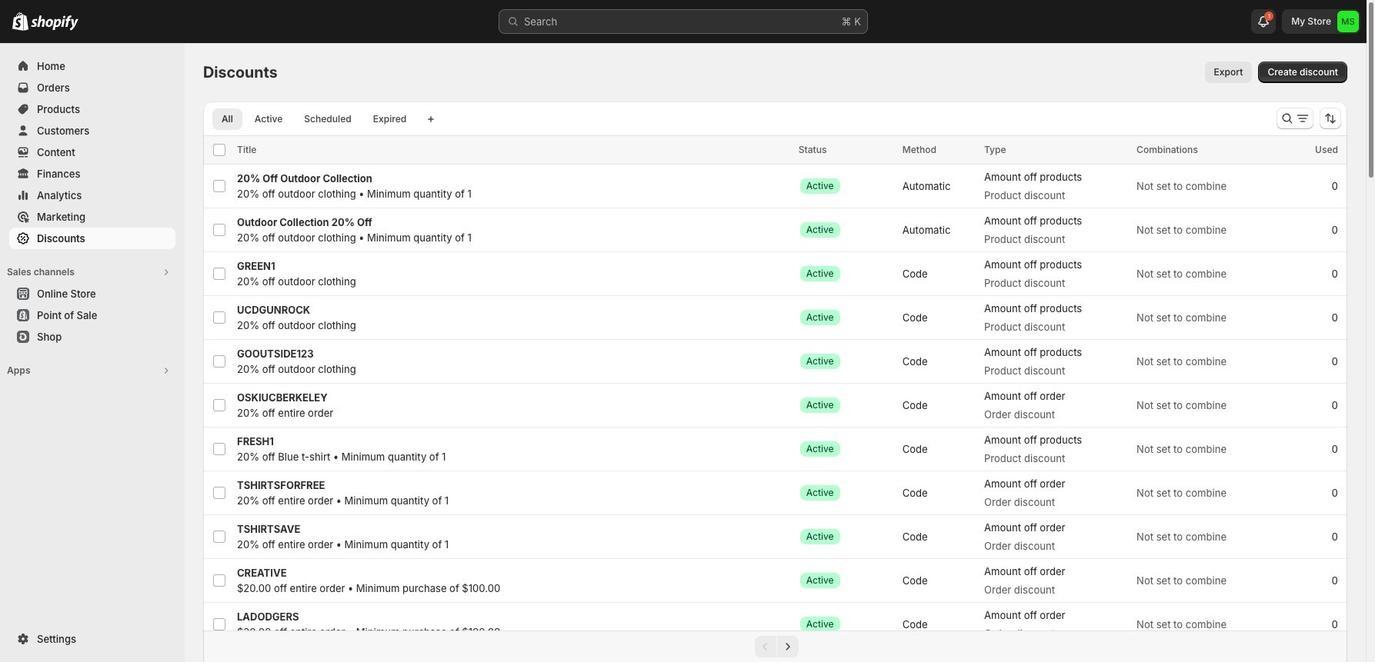 Task type: locate. For each thing, give the bounding box(es) containing it.
0 horizontal spatial shopify image
[[12, 12, 28, 31]]

tab list
[[209, 108, 419, 130]]

shopify image
[[12, 12, 28, 31], [31, 15, 79, 31]]



Task type: describe. For each thing, give the bounding box(es) containing it.
my store image
[[1338, 11, 1360, 32]]

1 horizontal spatial shopify image
[[31, 15, 79, 31]]

pagination element
[[203, 631, 1348, 663]]



